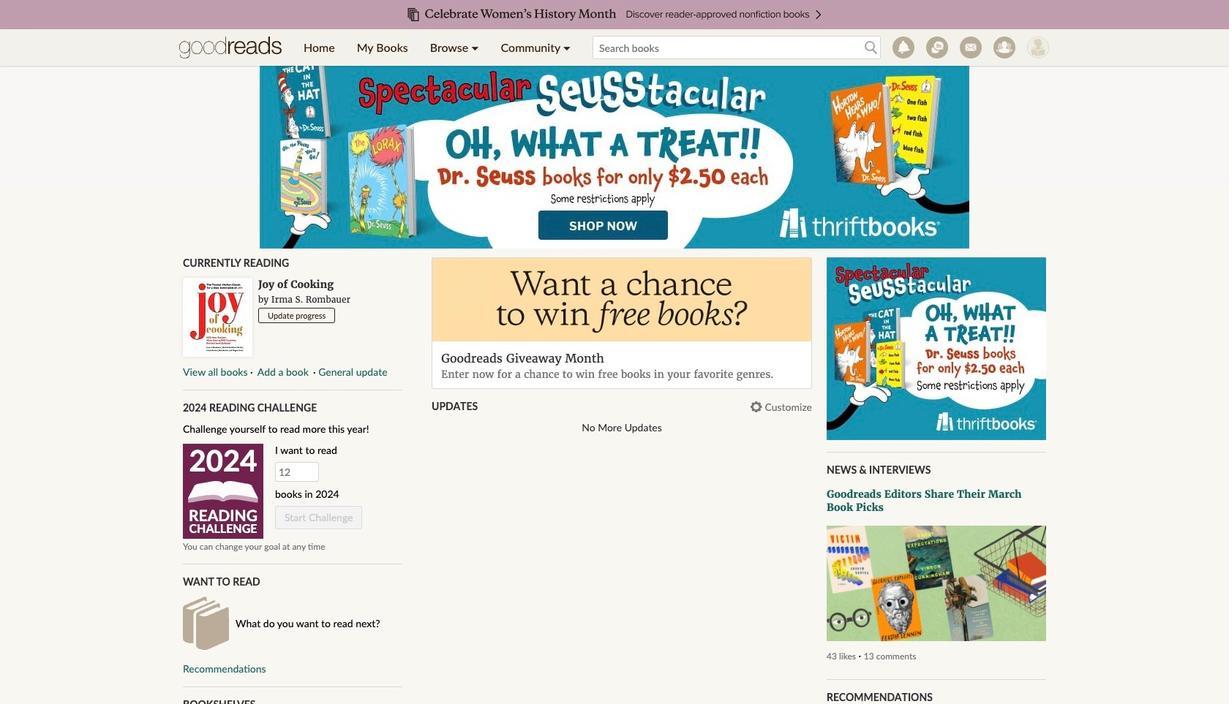 Task type: vqa. For each thing, say whether or not it's contained in the screenshot.
House
no



Task type: locate. For each thing, give the bounding box(es) containing it.
menu
[[293, 29, 582, 66]]

friend requests image
[[994, 37, 1016, 59]]

inbox image
[[960, 37, 982, 59]]

goodreads giveaway month image
[[432, 258, 811, 342]]

None button
[[256, 366, 310, 378]]

joy of cooking image
[[183, 278, 252, 357]]

advertisement element
[[260, 66, 970, 249], [827, 258, 1046, 440]]

0 vertical spatial advertisement element
[[260, 66, 970, 249]]

goodreads editors share their march book picks image
[[827, 526, 1046, 642]]

Search for books to add to your shelves search field
[[593, 36, 881, 59]]

1 vertical spatial advertisement element
[[827, 258, 1046, 440]]



Task type: describe. For each thing, give the bounding box(es) containing it.
Search books text field
[[593, 36, 881, 59]]

celebrate women's history month with new nonfiction image
[[29, 0, 1200, 29]]

Number of books you want to read in 2024 number field
[[275, 462, 319, 482]]

my group discussions image
[[926, 37, 948, 59]]



